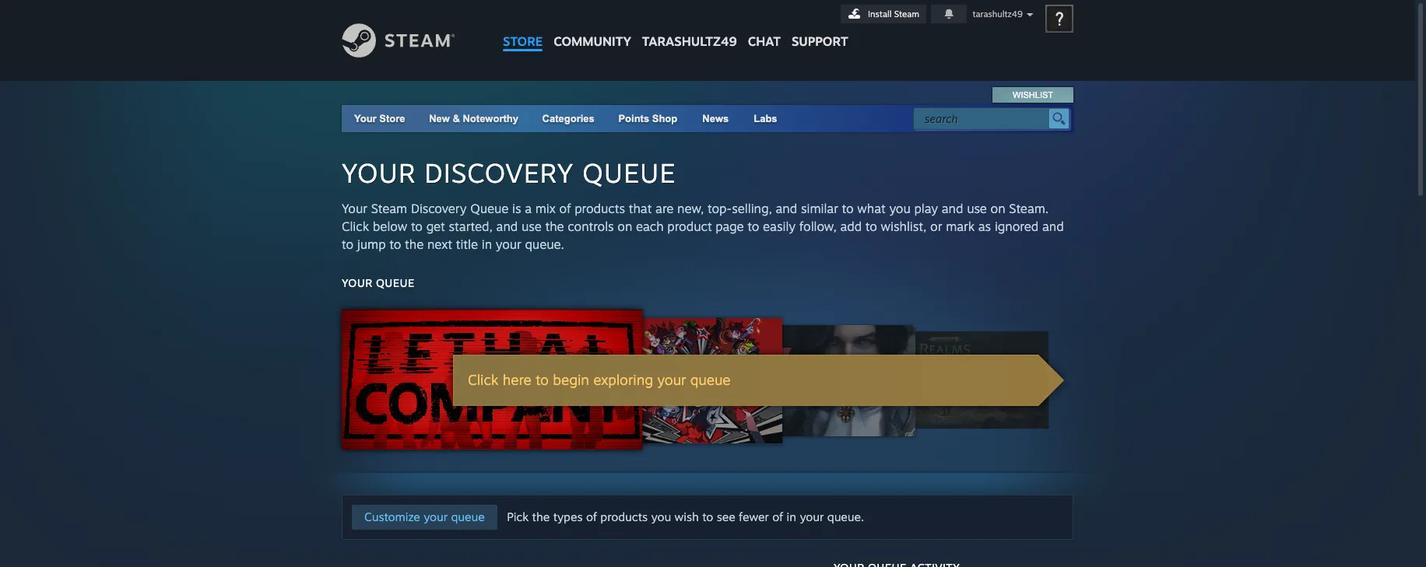 Task type: vqa. For each thing, say whether or not it's contained in the screenshot.
'Steam' inside "Install Steam" link
yes



Task type: locate. For each thing, give the bounding box(es) containing it.
use down a at top
[[522, 219, 542, 234]]

your inside your steam discovery queue is a mix of products that are new, top-selling, and similar to what you play and use on steam. click below to get started, and use the controls on each product page to easily follow, add to wishlist, or mark as ignored and to jump to the next title in your queue.
[[342, 201, 368, 217]]

1 vertical spatial on
[[618, 219, 633, 234]]

in
[[482, 237, 492, 252], [787, 510, 797, 525]]

your inside your steam discovery queue is a mix of products that are new, top-selling, and similar to what you play and use on steam. click below to get started, and use the controls on each product page to easily follow, add to wishlist, or mark as ignored and to jump to the next title in your queue.
[[496, 237, 522, 252]]

1 vertical spatial use
[[522, 219, 542, 234]]

products
[[575, 201, 625, 217], [601, 510, 648, 525]]

0 horizontal spatial steam
[[371, 201, 408, 217]]

of right mix
[[560, 201, 571, 217]]

0 vertical spatial on
[[991, 201, 1006, 217]]

and
[[776, 201, 798, 217], [942, 201, 964, 217], [497, 219, 518, 234], [1043, 219, 1064, 234]]

store
[[380, 113, 405, 125]]

0 vertical spatial tarashultz49
[[973, 9, 1023, 19]]

1 horizontal spatial on
[[991, 201, 1006, 217]]

news link
[[690, 105, 742, 132]]

0 horizontal spatial click
[[342, 219, 369, 234]]

1 horizontal spatial queue
[[451, 510, 485, 525]]

your right fewer
[[800, 510, 824, 525]]

the down mix
[[546, 219, 564, 234]]

community
[[554, 33, 632, 49]]

pick the types of products you wish to see fewer of in your queue.
[[507, 510, 865, 525]]

noteworthy
[[463, 113, 519, 125]]

0 horizontal spatial you
[[652, 510, 671, 525]]

0 horizontal spatial queue
[[376, 277, 415, 290]]

on down the that
[[618, 219, 633, 234]]

support
[[792, 33, 849, 49]]

on up the as
[[991, 201, 1006, 217]]

of right types
[[586, 510, 597, 525]]

follow,
[[800, 219, 837, 234]]

mix
[[536, 201, 556, 217]]

1 vertical spatial the
[[405, 237, 424, 252]]

0 horizontal spatial of
[[560, 201, 571, 217]]

your queue
[[342, 277, 415, 290]]

1 horizontal spatial in
[[787, 510, 797, 525]]

discovery up "get"
[[411, 201, 467, 217]]

the right pick
[[532, 510, 550, 525]]

0 vertical spatial you
[[890, 201, 911, 217]]

to down the selling,
[[748, 219, 760, 234]]

steam right install
[[895, 9, 920, 19]]

labs
[[754, 113, 778, 125]]

your down jump
[[342, 277, 373, 290]]

steam for your
[[371, 201, 408, 217]]

0 vertical spatial products
[[575, 201, 625, 217]]

on
[[991, 201, 1006, 217], [618, 219, 633, 234]]

0 horizontal spatial queue.
[[525, 237, 565, 252]]

products up controls
[[575, 201, 625, 217]]

click up jump
[[342, 219, 369, 234]]

steam up 'below' at top left
[[371, 201, 408, 217]]

queue. inside your steam discovery queue is a mix of products that are new, top-selling, and similar to what you play and use on steam. click below to get started, and use the controls on each product page to easily follow, add to wishlist, or mark as ignored and to jump to the next title in your queue.
[[525, 237, 565, 252]]

queue up started,
[[471, 201, 509, 217]]

categories link
[[543, 113, 595, 125]]

1 vertical spatial tarashultz49
[[642, 33, 737, 49]]

1 horizontal spatial queue
[[583, 157, 676, 189]]

0 vertical spatial queue.
[[525, 237, 565, 252]]

use up the as
[[968, 201, 988, 217]]

tarashultz49 link
[[637, 0, 743, 56]]

your
[[496, 237, 522, 252], [658, 372, 687, 389], [424, 510, 448, 525], [800, 510, 824, 525]]

1 vertical spatial queue.
[[828, 510, 865, 525]]

and up "easily"
[[776, 201, 798, 217]]

2 horizontal spatial queue
[[691, 372, 731, 389]]

click left here
[[468, 372, 499, 389]]

0 vertical spatial queue
[[376, 277, 415, 290]]

0 horizontal spatial on
[[618, 219, 633, 234]]

of
[[560, 201, 571, 217], [586, 510, 597, 525], [773, 510, 784, 525]]

points shop link
[[606, 105, 690, 132]]

tarashultz49
[[973, 9, 1023, 19], [642, 33, 737, 49]]

discovery up is
[[425, 157, 574, 189]]

1 horizontal spatial tarashultz49
[[973, 9, 1023, 19]]

the
[[546, 219, 564, 234], [405, 237, 424, 252], [532, 510, 550, 525]]

you
[[890, 201, 911, 217], [652, 510, 671, 525]]

your up jump
[[342, 201, 368, 217]]

0 vertical spatial steam
[[895, 9, 920, 19]]

store link
[[498, 0, 549, 56]]

1 horizontal spatial steam
[[895, 9, 920, 19]]

you left wish at the bottom of the page
[[652, 510, 671, 525]]

1 vertical spatial discovery
[[411, 201, 467, 217]]

your left store on the left of the page
[[354, 113, 377, 125]]

pick
[[507, 510, 529, 525]]

0 vertical spatial discovery
[[425, 157, 574, 189]]

steam inside your steam discovery queue is a mix of products that are new, top-selling, and similar to what you play and use on steam. click below to get started, and use the controls on each product page to easily follow, add to wishlist, or mark as ignored and to jump to the next title in your queue.
[[371, 201, 408, 217]]

0 horizontal spatial queue
[[471, 201, 509, 217]]

0 horizontal spatial tarashultz49
[[642, 33, 737, 49]]

discovery
[[425, 157, 574, 189], [411, 201, 467, 217]]

1 vertical spatial you
[[652, 510, 671, 525]]

as
[[979, 219, 992, 234]]

use
[[968, 201, 988, 217], [522, 219, 542, 234]]

products inside your steam discovery queue is a mix of products that are new, top-selling, and similar to what you play and use on steam. click below to get started, and use the controls on each product page to easily follow, add to wishlist, or mark as ignored and to jump to the next title in your queue.
[[575, 201, 625, 217]]

click here to begin exploring your queue link
[[342, 299, 1074, 450]]

queue inside your steam discovery queue is a mix of products that are new, top-selling, and similar to what you play and use on steam. click below to get started, and use the controls on each product page to easily follow, add to wishlist, or mark as ignored and to jump to the next title in your queue.
[[471, 201, 509, 217]]

queue
[[583, 157, 676, 189], [471, 201, 509, 217]]

your for your store
[[354, 113, 377, 125]]

points shop
[[619, 113, 678, 125]]

queue
[[376, 277, 415, 290], [691, 372, 731, 389], [451, 510, 485, 525]]

to
[[842, 201, 854, 217], [411, 219, 423, 234], [748, 219, 760, 234], [866, 219, 878, 234], [342, 237, 354, 252], [390, 237, 401, 252], [536, 372, 549, 389], [703, 510, 714, 525]]

chat link
[[743, 0, 787, 53]]

to left "get"
[[411, 219, 423, 234]]

0 vertical spatial use
[[968, 201, 988, 217]]

in right fewer
[[787, 510, 797, 525]]

steam
[[895, 9, 920, 19], [371, 201, 408, 217]]

your down the your store
[[342, 157, 416, 189]]

1 vertical spatial steam
[[371, 201, 408, 217]]

in inside your steam discovery queue is a mix of products that are new, top-selling, and similar to what you play and use on steam. click below to get started, and use the controls on each product page to easily follow, add to wishlist, or mark as ignored and to jump to the next title in your queue.
[[482, 237, 492, 252]]

your
[[354, 113, 377, 125], [342, 157, 416, 189], [342, 201, 368, 217], [342, 277, 373, 290]]

1 vertical spatial products
[[601, 510, 648, 525]]

selling,
[[732, 201, 773, 217]]

1 horizontal spatial you
[[890, 201, 911, 217]]

is
[[513, 201, 521, 217]]

started,
[[449, 219, 493, 234]]

of right fewer
[[773, 510, 784, 525]]

1 vertical spatial queue
[[691, 372, 731, 389]]

points
[[619, 113, 650, 125]]

easily
[[763, 219, 796, 234]]

1 horizontal spatial click
[[468, 372, 499, 389]]

fewer
[[739, 510, 769, 525]]

categories
[[543, 113, 595, 125]]

0 horizontal spatial in
[[482, 237, 492, 252]]

see
[[717, 510, 736, 525]]

shop
[[653, 113, 678, 125]]

are
[[656, 201, 674, 217]]

your down is
[[496, 237, 522, 252]]

1 vertical spatial queue
[[471, 201, 509, 217]]

what
[[858, 201, 886, 217]]

to right here
[[536, 372, 549, 389]]

you up wishlist,
[[890, 201, 911, 217]]

community link
[[549, 0, 637, 56]]

queue up the that
[[583, 157, 676, 189]]

queue.
[[525, 237, 565, 252], [828, 510, 865, 525]]

products right types
[[601, 510, 648, 525]]

0 vertical spatial click
[[342, 219, 369, 234]]

0 vertical spatial in
[[482, 237, 492, 252]]

click
[[342, 219, 369, 234], [468, 372, 499, 389]]

steam.
[[1010, 201, 1049, 217]]

your for your queue
[[342, 277, 373, 290]]

below
[[373, 219, 408, 234]]

the left "next" on the top left of page
[[405, 237, 424, 252]]

in right the title
[[482, 237, 492, 252]]



Task type: describe. For each thing, give the bounding box(es) containing it.
1 horizontal spatial queue.
[[828, 510, 865, 525]]

get
[[427, 219, 445, 234]]

your steam discovery queue is a mix of products that are new, top-selling, and similar to what you play and use on steam. click below to get started, and use the controls on each product page to easily follow, add to wishlist, or mark as ignored and to jump to the next title in your queue.
[[342, 201, 1064, 252]]

wishlist link
[[994, 87, 1073, 103]]

product
[[668, 219, 712, 234]]

wishlist
[[1013, 90, 1054, 100]]

your for your steam discovery queue is a mix of products that are new, top-selling, and similar to what you play and use on steam. click below to get started, and use the controls on each product page to easily follow, add to wishlist, or mark as ignored and to jump to the next title in your queue.
[[342, 201, 368, 217]]

and down is
[[497, 219, 518, 234]]

0 horizontal spatial use
[[522, 219, 542, 234]]

title
[[456, 237, 478, 252]]

that
[[629, 201, 652, 217]]

types
[[554, 510, 583, 525]]

new,
[[678, 201, 704, 217]]

customize your queue
[[365, 510, 485, 525]]

your for your discovery queue
[[342, 157, 416, 189]]

your discovery queue
[[342, 157, 676, 189]]

to down 'below' at top left
[[390, 237, 401, 252]]

similar
[[801, 201, 839, 217]]

discovery inside your steam discovery queue is a mix of products that are new, top-selling, and similar to what you play and use on steam. click below to get started, and use the controls on each product page to easily follow, add to wishlist, or mark as ignored and to jump to the next title in your queue.
[[411, 201, 467, 217]]

new & noteworthy link
[[429, 113, 519, 125]]

news
[[703, 113, 729, 125]]

install
[[869, 9, 892, 19]]

install steam link
[[841, 5, 927, 23]]

wishlist,
[[881, 219, 927, 234]]

2 horizontal spatial of
[[773, 510, 784, 525]]

support link
[[787, 0, 854, 53]]

0 vertical spatial the
[[546, 219, 564, 234]]

wish
[[675, 510, 699, 525]]

you inside your steam discovery queue is a mix of products that are new, top-selling, and similar to what you play and use on steam. click below to get started, and use the controls on each product page to easily follow, add to wishlist, or mark as ignored and to jump to the next title in your queue.
[[890, 201, 911, 217]]

each
[[636, 219, 664, 234]]

2 vertical spatial queue
[[451, 510, 485, 525]]

1 horizontal spatial of
[[586, 510, 597, 525]]

to left jump
[[342, 237, 354, 252]]

0 vertical spatial queue
[[583, 157, 676, 189]]

new
[[429, 113, 450, 125]]

click inside your steam discovery queue is a mix of products that are new, top-selling, and similar to what you play and use on steam. click below to get started, and use the controls on each product page to easily follow, add to wishlist, or mark as ignored and to jump to the next title in your queue.
[[342, 219, 369, 234]]

labs link
[[742, 105, 790, 132]]

search text field
[[925, 109, 1046, 129]]

and up mark
[[942, 201, 964, 217]]

or
[[931, 219, 943, 234]]

mark
[[947, 219, 975, 234]]

to up add at right top
[[842, 201, 854, 217]]

1 horizontal spatial use
[[968, 201, 988, 217]]

new & noteworthy
[[429, 113, 519, 125]]

page
[[716, 219, 744, 234]]

here
[[503, 372, 532, 389]]

to down what
[[866, 219, 878, 234]]

play
[[915, 201, 939, 217]]

exploring
[[594, 372, 654, 389]]

to left see
[[703, 510, 714, 525]]

your store
[[354, 113, 405, 125]]

1 vertical spatial in
[[787, 510, 797, 525]]

customize
[[365, 510, 420, 525]]

&
[[453, 113, 460, 125]]

chat
[[748, 33, 781, 49]]

a
[[525, 201, 532, 217]]

store
[[503, 33, 543, 49]]

install steam
[[869, 9, 920, 19]]

your right customize
[[424, 510, 448, 525]]

2 vertical spatial the
[[532, 510, 550, 525]]

next
[[428, 237, 453, 252]]

steam for install
[[895, 9, 920, 19]]

begin
[[553, 372, 590, 389]]

click here to begin exploring your queue
[[468, 372, 731, 389]]

your right exploring
[[658, 372, 687, 389]]

controls
[[568, 219, 614, 234]]

top-
[[708, 201, 732, 217]]

and down steam. at right top
[[1043, 219, 1064, 234]]

add
[[841, 219, 862, 234]]

ignored
[[995, 219, 1039, 234]]

of inside your steam discovery queue is a mix of products that are new, top-selling, and similar to what you play and use on steam. click below to get started, and use the controls on each product page to easily follow, add to wishlist, or mark as ignored and to jump to the next title in your queue.
[[560, 201, 571, 217]]

your store link
[[354, 113, 405, 125]]

1 vertical spatial click
[[468, 372, 499, 389]]

jump
[[357, 237, 386, 252]]



